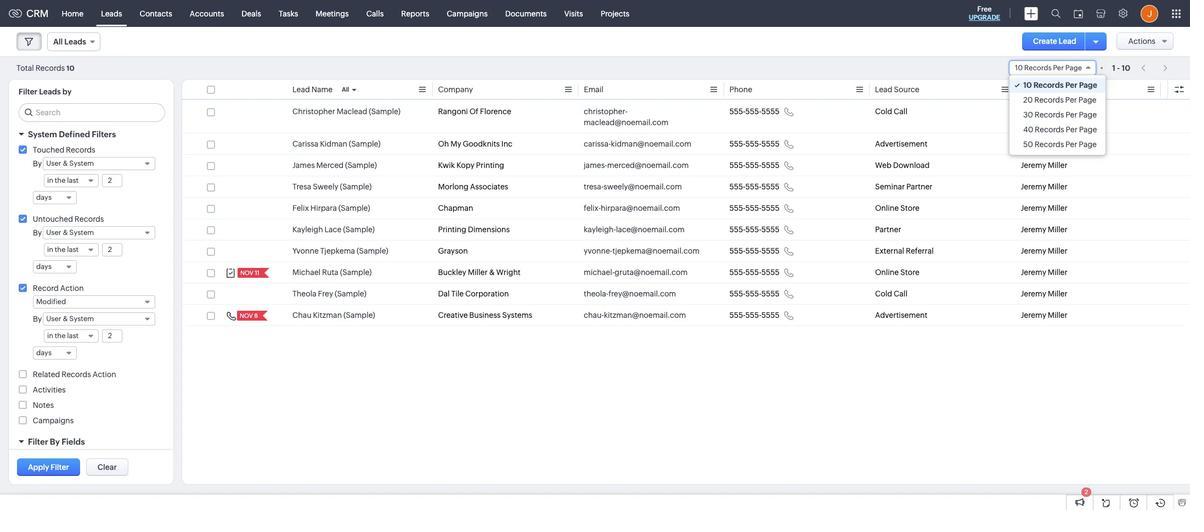 Task type: vqa. For each thing, say whether or not it's contained in the screenshot.


Task type: locate. For each thing, give the bounding box(es) containing it.
miller for yvonne-tjepkema@noemail.com
[[1048, 246, 1068, 255]]

50 records per page option
[[1010, 137, 1106, 152]]

10 555-555-5555 from the top
[[730, 311, 780, 320]]

cold call for theola-frey@noemail.com
[[876, 289, 908, 298]]

jeremy for michael-gruta@noemail.com
[[1021, 268, 1047, 277]]

home link
[[53, 0, 92, 27]]

1 horizontal spatial partner
[[907, 182, 933, 191]]

1 user from the top
[[46, 159, 61, 167]]

lead source
[[876, 85, 920, 94]]

carissa-kidman@noemail.com link
[[584, 138, 692, 149]]

partner up external
[[876, 225, 902, 234]]

online down seminar
[[876, 204, 899, 212]]

miller for tresa-sweely@noemail.com
[[1048, 182, 1068, 191]]

2 online store from the top
[[876, 268, 920, 277]]

michael ruta (sample) link
[[293, 267, 372, 278]]

external
[[876, 246, 905, 255]]

1 5555 from the top
[[762, 107, 780, 116]]

last down touched records
[[67, 176, 79, 184]]

profile image
[[1141, 5, 1159, 22]]

per up 10 records per page option
[[1054, 64, 1065, 72]]

1 days from the top
[[36, 193, 52, 201]]

tresa
[[293, 182, 311, 191]]

2 vertical spatial days
[[36, 349, 52, 357]]

advertisement for chau-kitzman@noemail.com
[[876, 311, 928, 320]]

-
[[1118, 63, 1121, 72]]

tjepkema@noemail.com
[[613, 246, 700, 255]]

2 555-555-5555 from the top
[[730, 139, 780, 148]]

page down 40 records per page
[[1079, 140, 1097, 149]]

hirpara@noemail.com
[[601, 204, 681, 212]]

in for touched
[[47, 176, 53, 184]]

campaigns inside 'link'
[[447, 9, 488, 18]]

1 vertical spatial filter
[[28, 437, 48, 446]]

search element
[[1045, 0, 1068, 27]]

per down 30 records per page on the top of the page
[[1066, 125, 1078, 134]]

calendar image
[[1074, 9, 1084, 18]]

(sample) right frey
[[335, 289, 367, 298]]

2 vertical spatial filter
[[51, 463, 69, 472]]

lead left name
[[293, 85, 310, 94]]

kidman
[[320, 139, 348, 148]]

call for christopher- maclead@noemail.com
[[894, 107, 908, 116]]

2 5555 from the top
[[762, 139, 780, 148]]

2 in from the top
[[47, 245, 53, 254]]

chau-kitzman@noemail.com
[[584, 311, 686, 320]]

2 vertical spatial user
[[46, 315, 61, 323]]

filter leads by
[[19, 87, 72, 96]]

campaigns right 'reports' link at the top left
[[447, 9, 488, 18]]

online store down 'seminar partner'
[[876, 204, 920, 212]]

navigation
[[1136, 60, 1174, 76]]

7 jeremy miller from the top
[[1021, 246, 1068, 255]]

2 user from the top
[[46, 228, 61, 237]]

filter down total
[[19, 87, 37, 96]]

555-555-5555 for carissa-kidman@noemail.com
[[730, 139, 780, 148]]

lead inside create lead button
[[1059, 37, 1077, 46]]

morlong associates
[[438, 182, 509, 191]]

3 days from the top
[[36, 349, 52, 357]]

in the last for untouched
[[47, 245, 79, 254]]

actions
[[1129, 37, 1156, 46]]

0 vertical spatial 10 records per page
[[1016, 64, 1083, 72]]

1 vertical spatial 10 records per page
[[1024, 81, 1098, 89]]

1 vertical spatial in
[[47, 245, 53, 254]]

carissa kidman (sample) link
[[293, 138, 381, 149]]

christopher- maclead@noemail.com link
[[584, 106, 708, 128]]

page up 30 records per page on the top of the page
[[1079, 96, 1097, 104]]

5555 for tresa-sweely@noemail.com
[[762, 182, 780, 191]]

5 5555 from the top
[[762, 204, 780, 212]]

0 vertical spatial advertisement
[[876, 139, 928, 148]]

2 store from the top
[[901, 268, 920, 277]]

miller for chau-kitzman@noemail.com
[[1048, 311, 1068, 320]]

1 in the last field from the top
[[44, 174, 99, 187]]

1 vertical spatial cold
[[876, 289, 893, 298]]

carissa
[[293, 139, 319, 148]]

by inside 'dropdown button'
[[50, 437, 60, 446]]

gruta@noemail.com
[[615, 268, 688, 277]]

0 vertical spatial user & system field
[[43, 157, 155, 170]]

days field up untouched
[[33, 191, 77, 204]]

cold call down lead source
[[876, 107, 908, 116]]

leads link
[[92, 0, 131, 27]]

sweely
[[313, 182, 339, 191]]

1 vertical spatial in the last
[[47, 245, 79, 254]]

2 days field from the top
[[33, 260, 77, 273]]

all inside field
[[53, 37, 63, 46]]

sweely@noemail.com
[[604, 182, 682, 191]]

per up 40 records per page
[[1066, 110, 1078, 119]]

leads down home link at the top left of the page
[[64, 37, 86, 46]]

reports link
[[393, 0, 438, 27]]

9 jeremy from the top
[[1021, 289, 1047, 298]]

4 555-555-5555 from the top
[[730, 182, 780, 191]]

1 horizontal spatial leads
[[64, 37, 86, 46]]

cold for christopher- maclead@noemail.com
[[876, 107, 893, 116]]

days up untouched
[[36, 193, 52, 201]]

in down untouched
[[47, 245, 53, 254]]

nov 11
[[240, 270, 260, 276]]

10 up 20
[[1024, 81, 1033, 89]]

home
[[62, 9, 84, 18]]

0 vertical spatial in
[[47, 176, 53, 184]]

User & System field
[[43, 157, 155, 170], [43, 226, 155, 239], [43, 312, 155, 326]]

accounts link
[[181, 0, 233, 27]]

nov for chau
[[240, 312, 253, 319]]

1 jeremy miller from the top
[[1021, 107, 1068, 116]]

10 records per page option
[[1010, 78, 1106, 93]]

page down 30 records per page on the top of the page
[[1080, 125, 1098, 134]]

felix hirpara (sample) link
[[293, 203, 370, 214]]

1 vertical spatial partner
[[876, 225, 902, 234]]

2 horizontal spatial leads
[[101, 9, 122, 18]]

lead right create
[[1059, 37, 1077, 46]]

1 cold from the top
[[876, 107, 893, 116]]

1 days field from the top
[[33, 191, 77, 204]]

0 vertical spatial days field
[[33, 191, 77, 204]]

in the last down untouched records
[[47, 245, 79, 254]]

10 inside option
[[1024, 81, 1033, 89]]

2 user & system field from the top
[[43, 226, 155, 239]]

row group containing christopher maclead (sample)
[[182, 101, 1191, 326]]

in the last field up related records action
[[44, 329, 99, 343]]

online store for gruta@noemail.com
[[876, 268, 920, 277]]

seminar partner
[[876, 182, 933, 191]]

(sample) for chau kitzman (sample)
[[344, 311, 375, 320]]

2 online from the top
[[876, 268, 899, 277]]

0 vertical spatial last
[[67, 176, 79, 184]]

0 vertical spatial in the last field
[[44, 174, 99, 187]]

555-
[[730, 107, 746, 116], [746, 107, 762, 116], [730, 139, 746, 148], [746, 139, 762, 148], [730, 161, 746, 170], [746, 161, 762, 170], [730, 182, 746, 191], [746, 182, 762, 191], [730, 204, 746, 212], [746, 204, 762, 212], [730, 225, 746, 234], [746, 225, 762, 234], [730, 246, 746, 255], [746, 246, 762, 255], [730, 268, 746, 277], [746, 268, 762, 277], [730, 289, 746, 298], [746, 289, 762, 298], [730, 311, 746, 320], [746, 311, 762, 320]]

system defined filters button
[[9, 125, 173, 144]]

online store down external referral
[[876, 268, 920, 277]]

all up total records 10
[[53, 37, 63, 46]]

1 user & system from the top
[[46, 159, 94, 167]]

cold down external
[[876, 289, 893, 298]]

leads for all leads
[[64, 37, 86, 46]]

(sample) for felix hirpara (sample)
[[339, 204, 370, 212]]

4 jeremy miller from the top
[[1021, 182, 1068, 191]]

oh my goodknits inc
[[438, 139, 513, 148]]

None text field
[[103, 175, 122, 187]]

the down untouched
[[55, 245, 66, 254]]

christopher- maclead@noemail.com
[[584, 107, 669, 127]]

0 vertical spatial store
[[901, 204, 920, 212]]

records down owner
[[1035, 96, 1064, 104]]

lead
[[1059, 37, 1077, 46], [293, 85, 310, 94], [876, 85, 893, 94], [1021, 85, 1039, 94]]

3 555-555-5555 from the top
[[730, 161, 780, 170]]

campaigns down notes
[[33, 416, 74, 425]]

7 555-555-5555 from the top
[[730, 246, 780, 255]]

michael-
[[584, 268, 615, 277]]

0 horizontal spatial printing
[[438, 225, 467, 234]]

in the last
[[47, 176, 79, 184], [47, 245, 79, 254], [47, 332, 79, 340]]

0 horizontal spatial leads
[[39, 87, 61, 96]]

(sample) for michael ruta (sample)
[[340, 268, 372, 277]]

james
[[293, 161, 315, 170]]

filter inside 'dropdown button'
[[28, 437, 48, 446]]

by down modified
[[33, 315, 42, 323]]

2 advertisement from the top
[[876, 311, 928, 320]]

system down modified field
[[69, 315, 94, 323]]

3 5555 from the top
[[762, 161, 780, 170]]

4 5555 from the top
[[762, 182, 780, 191]]

3 jeremy from the top
[[1021, 161, 1047, 170]]

0 vertical spatial the
[[55, 176, 66, 184]]

last
[[67, 176, 79, 184], [67, 245, 79, 254], [67, 332, 79, 340]]

1 advertisement from the top
[[876, 139, 928, 148]]

call down lead source
[[894, 107, 908, 116]]

lead left source
[[876, 85, 893, 94]]

user & system down modified
[[46, 315, 94, 323]]

1 vertical spatial advertisement
[[876, 311, 928, 320]]

jeremy miller for felix-hirpara@noemail.com
[[1021, 204, 1068, 212]]

page up 10 records per page option
[[1066, 64, 1083, 72]]

(sample) right the maclead at the top of the page
[[369, 107, 401, 116]]

2 vertical spatial the
[[55, 332, 66, 340]]

8 5555 from the top
[[762, 268, 780, 277]]

filter for filter by fields
[[28, 437, 48, 446]]

1 store from the top
[[901, 204, 920, 212]]

10 inside field
[[1016, 64, 1023, 72]]

6 5555 from the top
[[762, 225, 780, 234]]

10 records per page up 10 records per page option
[[1016, 64, 1083, 72]]

in the last down modified
[[47, 332, 79, 340]]

10 5555 from the top
[[762, 311, 780, 320]]

page
[[1066, 64, 1083, 72], [1080, 81, 1098, 89], [1079, 96, 1097, 104], [1080, 110, 1097, 119], [1080, 125, 1098, 134], [1079, 140, 1097, 149]]

1 horizontal spatial campaigns
[[447, 9, 488, 18]]

0 horizontal spatial action
[[60, 284, 84, 293]]

2 vertical spatial days field
[[33, 346, 77, 360]]

0 vertical spatial printing
[[476, 161, 505, 170]]

days field up the related
[[33, 346, 77, 360]]

per inside option
[[1066, 96, 1078, 104]]

page for 50 records per page option
[[1079, 140, 1097, 149]]

8
[[254, 312, 258, 319]]

1 vertical spatial cold call
[[876, 289, 908, 298]]

1 the from the top
[[55, 176, 66, 184]]

list box
[[1010, 75, 1106, 155]]

days field
[[33, 191, 77, 204], [33, 260, 77, 273], [33, 346, 77, 360]]

0 vertical spatial action
[[60, 284, 84, 293]]

jeremy
[[1021, 107, 1047, 116], [1021, 139, 1047, 148], [1021, 161, 1047, 170], [1021, 182, 1047, 191], [1021, 204, 1047, 212], [1021, 225, 1047, 234], [1021, 246, 1047, 255], [1021, 268, 1047, 277], [1021, 289, 1047, 298], [1021, 311, 1047, 320]]

kayleigh-
[[584, 225, 616, 234]]

2 last from the top
[[67, 245, 79, 254]]

0 vertical spatial days
[[36, 193, 52, 201]]

3 in from the top
[[47, 332, 53, 340]]

system up touched
[[28, 130, 57, 139]]

(sample) up kayleigh lace (sample)
[[339, 204, 370, 212]]

miller for kayleigh-lace@noemail.com
[[1048, 225, 1068, 234]]

5555 for yvonne-tjepkema@noemail.com
[[762, 246, 780, 255]]

user & system for untouched
[[46, 228, 94, 237]]

system down untouched records
[[69, 228, 94, 237]]

(sample) right merced on the left top of the page
[[345, 161, 377, 170]]

2 the from the top
[[55, 245, 66, 254]]

0 vertical spatial call
[[894, 107, 908, 116]]

2 call from the top
[[894, 289, 908, 298]]

10 records per page up 20 records per page in the top right of the page
[[1024, 81, 1098, 89]]

filter right apply
[[51, 463, 69, 472]]

(sample) for yvonne tjepkema (sample)
[[357, 246, 388, 255]]

None text field
[[103, 244, 122, 256], [103, 330, 122, 342], [103, 244, 122, 256], [103, 330, 122, 342]]

5555 for christopher- maclead@noemail.com
[[762, 107, 780, 116]]

nov left 11 in the bottom left of the page
[[240, 270, 254, 276]]

10 records per page inside option
[[1024, 81, 1098, 89]]

jeremy miller for chau-kitzman@noemail.com
[[1021, 311, 1068, 320]]

(sample) right kidman
[[349, 139, 381, 148]]

1 vertical spatial user & system
[[46, 228, 94, 237]]

total
[[16, 63, 34, 72]]

filter
[[19, 87, 37, 96], [28, 437, 48, 446], [51, 463, 69, 472]]

store down 'seminar partner'
[[901, 204, 920, 212]]

per for 30 records per page option
[[1066, 110, 1078, 119]]

theola-
[[584, 289, 609, 298]]

4 jeremy from the top
[[1021, 182, 1047, 191]]

(sample) right kitzman
[[344, 311, 375, 320]]

list box containing 10 records per page
[[1010, 75, 1106, 155]]

2 vertical spatial user & system field
[[43, 312, 155, 326]]

1 vertical spatial nov
[[240, 312, 253, 319]]

(sample) right the tjepkema
[[357, 246, 388, 255]]

leads left by
[[39, 87, 61, 96]]

days field up record action at the bottom left of page
[[33, 260, 77, 273]]

nov left 8
[[240, 312, 253, 319]]

10 jeremy from the top
[[1021, 311, 1047, 320]]

the
[[55, 176, 66, 184], [55, 245, 66, 254], [55, 332, 66, 340]]

555-555-5555 for michael-gruta@noemail.com
[[730, 268, 780, 277]]

555-555-5555 for chau-kitzman@noemail.com
[[730, 311, 780, 320]]

per for 50 records per page option
[[1066, 140, 1078, 149]]

1 horizontal spatial all
[[342, 86, 349, 93]]

printing up grayson
[[438, 225, 467, 234]]

call for theola-frey@noemail.com
[[894, 289, 908, 298]]

user & system field down untouched records
[[43, 226, 155, 239]]

kitzman
[[313, 311, 342, 320]]

1 jeremy from the top
[[1021, 107, 1047, 116]]

1 vertical spatial user
[[46, 228, 61, 237]]

last down untouched records
[[67, 245, 79, 254]]

6 jeremy miller from the top
[[1021, 225, 1068, 234]]

in the last field
[[44, 174, 99, 187], [44, 243, 99, 256], [44, 329, 99, 343]]

user & system down touched records
[[46, 159, 94, 167]]

the down modified
[[55, 332, 66, 340]]

fields
[[62, 437, 85, 446]]

20 records per page option
[[1010, 93, 1106, 108]]

Modified field
[[33, 295, 155, 309]]

1 online from the top
[[876, 204, 899, 212]]

2 jeremy miller from the top
[[1021, 139, 1068, 148]]

(sample) for kayleigh lace (sample)
[[343, 225, 375, 234]]

call down external referral
[[894, 289, 908, 298]]

dal tile corporation
[[438, 289, 509, 298]]

by
[[62, 87, 72, 96]]

1 user & system field from the top
[[43, 157, 155, 170]]

(sample) for carissa kidman (sample)
[[349, 139, 381, 148]]

7 jeremy from the top
[[1021, 246, 1047, 255]]

0 vertical spatial campaigns
[[447, 9, 488, 18]]

1 horizontal spatial action
[[93, 370, 116, 379]]

leads right home
[[101, 9, 122, 18]]

tresa-sweely@noemail.com link
[[584, 181, 682, 192]]

in
[[47, 176, 53, 184], [47, 245, 53, 254], [47, 332, 53, 340]]

0 vertical spatial partner
[[907, 182, 933, 191]]

user down untouched
[[46, 228, 61, 237]]

per down 40 records per page
[[1066, 140, 1078, 149]]

in the last field down touched records
[[44, 174, 99, 187]]

page for 10 records per page option
[[1080, 81, 1098, 89]]

records up the lead owner
[[1025, 64, 1052, 72]]

2 vertical spatial user & system
[[46, 315, 94, 323]]

page up 40 records per page
[[1080, 110, 1097, 119]]

page for 40 records per page option
[[1080, 125, 1098, 134]]

row group
[[182, 101, 1191, 326]]

last up related records action
[[67, 332, 79, 340]]

1 vertical spatial campaigns
[[33, 416, 74, 425]]

system down touched records
[[69, 159, 94, 167]]

page up 20 records per page in the top right of the page
[[1080, 81, 1098, 89]]

2 user & system from the top
[[46, 228, 94, 237]]

jeremy miller for tresa-sweely@noemail.com
[[1021, 182, 1068, 191]]

user down modified
[[46, 315, 61, 323]]

miller
[[1048, 107, 1068, 116], [1048, 139, 1068, 148], [1048, 161, 1068, 170], [1048, 182, 1068, 191], [1048, 204, 1068, 212], [1048, 225, 1068, 234], [1048, 246, 1068, 255], [468, 268, 488, 277], [1048, 268, 1068, 277], [1048, 289, 1068, 298], [1048, 311, 1068, 320]]

10 jeremy miller from the top
[[1021, 311, 1068, 320]]

1 in from the top
[[47, 176, 53, 184]]

8 jeremy miller from the top
[[1021, 268, 1068, 277]]

2 days from the top
[[36, 262, 52, 271]]

in the last for touched
[[47, 176, 79, 184]]

8 555-555-5555 from the top
[[730, 268, 780, 277]]

per for 10 records per page option
[[1066, 81, 1078, 89]]

of
[[470, 107, 479, 116]]

1 vertical spatial online store
[[876, 268, 920, 277]]

campaigns
[[447, 9, 488, 18], [33, 416, 74, 425]]

9 jeremy miller from the top
[[1021, 289, 1068, 298]]

2 vertical spatial last
[[67, 332, 79, 340]]

by down untouched
[[33, 228, 42, 237]]

in down modified
[[47, 332, 53, 340]]

wright
[[497, 268, 521, 277]]

1 last from the top
[[67, 176, 79, 184]]

jeremy miller for james-merced@noemail.com
[[1021, 161, 1068, 170]]

1 vertical spatial in the last field
[[44, 243, 99, 256]]

1 vertical spatial online
[[876, 268, 899, 277]]

jeremy for theola-frey@noemail.com
[[1021, 289, 1047, 298]]

tjepkema
[[320, 246, 355, 255]]

(sample) right the lace
[[343, 225, 375, 234]]

leads inside field
[[64, 37, 86, 46]]

campaigns link
[[438, 0, 497, 27]]

theola
[[293, 289, 317, 298]]

records down defined
[[66, 145, 95, 154]]

online down external
[[876, 268, 899, 277]]

days up the related
[[36, 349, 52, 357]]

user & system
[[46, 159, 94, 167], [46, 228, 94, 237], [46, 315, 94, 323]]

5 jeremy from the top
[[1021, 204, 1047, 212]]

0 vertical spatial online store
[[876, 204, 920, 212]]

10 up by
[[66, 64, 75, 72]]

lace
[[325, 225, 342, 234]]

web
[[876, 161, 892, 170]]

partner down download
[[907, 182, 933, 191]]

user & system field down filters
[[43, 157, 155, 170]]

1 vertical spatial last
[[67, 245, 79, 254]]

5555 for kayleigh-lace@noemail.com
[[762, 225, 780, 234]]

by left fields
[[50, 437, 60, 446]]

in down touched
[[47, 176, 53, 184]]

buckley miller & wright
[[438, 268, 521, 277]]

1 vertical spatial the
[[55, 245, 66, 254]]

2 vertical spatial in
[[47, 332, 53, 340]]

in the last field down untouched records
[[44, 243, 99, 256]]

0 vertical spatial all
[[53, 37, 63, 46]]

lead up 20
[[1021, 85, 1039, 94]]

associates
[[470, 182, 509, 191]]

1 vertical spatial user & system field
[[43, 226, 155, 239]]

carissa kidman (sample)
[[293, 139, 381, 148]]

filter up apply
[[28, 437, 48, 446]]

0 vertical spatial user
[[46, 159, 61, 167]]

total records 10
[[16, 63, 75, 72]]

5 jeremy miller from the top
[[1021, 204, 1068, 212]]

(sample) right ruta at the bottom left of page
[[340, 268, 372, 277]]

the down touched records
[[55, 176, 66, 184]]

2 vertical spatial in the last field
[[44, 329, 99, 343]]

modified
[[36, 298, 66, 306]]

1 vertical spatial store
[[901, 268, 920, 277]]

felix-hirpara@noemail.com
[[584, 204, 681, 212]]

advertisement for carissa-kidman@noemail.com
[[876, 139, 928, 148]]

10
[[1122, 63, 1131, 72], [1016, 64, 1023, 72], [66, 64, 75, 72], [1024, 81, 1033, 89]]

2 vertical spatial leads
[[39, 87, 61, 96]]

555-555-5555 for kayleigh-lace@noemail.com
[[730, 225, 780, 234]]

records down 20 records per page option
[[1035, 110, 1065, 119]]

jeremy for christopher- maclead@noemail.com
[[1021, 107, 1047, 116]]

6 jeremy from the top
[[1021, 225, 1047, 234]]

phone
[[730, 85, 753, 94]]

0 horizontal spatial campaigns
[[33, 416, 74, 425]]

1 cold call from the top
[[876, 107, 908, 116]]

2 vertical spatial in the last
[[47, 332, 79, 340]]

records inside option
[[1035, 96, 1064, 104]]

0 vertical spatial nov
[[240, 270, 254, 276]]

user & system down untouched records
[[46, 228, 94, 237]]

2 cold call from the top
[[876, 289, 908, 298]]

last for touched
[[67, 176, 79, 184]]

0 horizontal spatial all
[[53, 37, 63, 46]]

1 vertical spatial days field
[[33, 260, 77, 273]]

1 555-555-5555 from the top
[[730, 107, 780, 116]]

1 vertical spatial call
[[894, 289, 908, 298]]

& down untouched records
[[63, 228, 68, 237]]

0 vertical spatial in the last
[[47, 176, 79, 184]]

user
[[46, 159, 61, 167], [46, 228, 61, 237], [46, 315, 61, 323]]

0 vertical spatial online
[[876, 204, 899, 212]]

0 vertical spatial filter
[[19, 87, 37, 96]]

1 in the last from the top
[[47, 176, 79, 184]]

days field for touched
[[33, 191, 77, 204]]

nov inside nov 8 link
[[240, 312, 253, 319]]

cold down lead source
[[876, 107, 893, 116]]

2 in the last field from the top
[[44, 243, 99, 256]]

jeremy for yvonne-tjepkema@noemail.com
[[1021, 246, 1047, 255]]

8 jeremy from the top
[[1021, 268, 1047, 277]]

page inside field
[[1066, 64, 1083, 72]]

0 vertical spatial user & system
[[46, 159, 94, 167]]

1 vertical spatial all
[[342, 86, 349, 93]]

5555 for carissa-kidman@noemail.com
[[762, 139, 780, 148]]

page inside option
[[1079, 96, 1097, 104]]

9 555-555-5555 from the top
[[730, 289, 780, 298]]

0 vertical spatial cold call
[[876, 107, 908, 116]]

store
[[901, 204, 920, 212], [901, 268, 920, 277]]

1 vertical spatial leads
[[64, 37, 86, 46]]

user & system field down modified field
[[43, 312, 155, 326]]

7 5555 from the top
[[762, 246, 780, 255]]

2 jeremy from the top
[[1021, 139, 1047, 148]]

3 the from the top
[[55, 332, 66, 340]]

user for untouched
[[46, 228, 61, 237]]

0 vertical spatial cold
[[876, 107, 893, 116]]

1 call from the top
[[894, 107, 908, 116]]

the for touched
[[55, 176, 66, 184]]

3 jeremy miller from the top
[[1021, 161, 1068, 170]]

1 online store from the top
[[876, 204, 920, 212]]

5 555-555-5555 from the top
[[730, 204, 780, 212]]

1 vertical spatial days
[[36, 262, 52, 271]]

2 in the last from the top
[[47, 245, 79, 254]]

9 5555 from the top
[[762, 289, 780, 298]]

cold call for christopher- maclead@noemail.com
[[876, 107, 908, 116]]

jeremy for tresa-sweely@noemail.com
[[1021, 182, 1047, 191]]

10 up the lead owner
[[1016, 64, 1023, 72]]

6 555-555-5555 from the top
[[730, 225, 780, 234]]

5555
[[762, 107, 780, 116], [762, 139, 780, 148], [762, 161, 780, 170], [762, 182, 780, 191], [762, 204, 780, 212], [762, 225, 780, 234], [762, 246, 780, 255], [762, 268, 780, 277], [762, 289, 780, 298], [762, 311, 780, 320]]

2 cold from the top
[[876, 289, 893, 298]]

crm
[[26, 8, 49, 19]]

nov inside nov 11 link
[[240, 270, 254, 276]]

online store for hirpara@noemail.com
[[876, 204, 920, 212]]

chau-
[[584, 311, 604, 320]]

page for 30 records per page option
[[1080, 110, 1097, 119]]



Task type: describe. For each thing, give the bounding box(es) containing it.
lead for lead name
[[293, 85, 310, 94]]

(sample) for tresa sweely (sample)
[[340, 182, 372, 191]]

40
[[1024, 125, 1034, 134]]

apply filter button
[[17, 458, 80, 476]]

filter inside button
[[51, 463, 69, 472]]

per for 20 records per page option
[[1066, 96, 1078, 104]]

in the last field for untouched
[[44, 243, 99, 256]]

(sample) for james merced (sample)
[[345, 161, 377, 170]]

download
[[894, 161, 930, 170]]

records up 20 records per page option
[[1034, 81, 1064, 89]]

contacts link
[[131, 0, 181, 27]]

create lead
[[1034, 37, 1077, 46]]

inc
[[502, 139, 513, 148]]

michael-gruta@noemail.com
[[584, 268, 688, 277]]

clear
[[98, 463, 117, 472]]

10 right -
[[1122, 63, 1131, 72]]

lead for lead source
[[876, 85, 893, 94]]

nov 8
[[240, 312, 258, 319]]

contacts
[[140, 9, 172, 18]]

jeremy for kayleigh-lace@noemail.com
[[1021, 225, 1047, 234]]

lead owner
[[1021, 85, 1065, 94]]

frey@noemail.com
[[609, 289, 676, 298]]

chau kitzman (sample)
[[293, 311, 375, 320]]

leads for filter leads by
[[39, 87, 61, 96]]

deals
[[242, 9, 261, 18]]

last for untouched
[[67, 245, 79, 254]]

Search text field
[[19, 104, 165, 121]]

theola-frey@noemail.com
[[584, 289, 676, 298]]

user for touched
[[46, 159, 61, 167]]

2
[[1085, 489, 1089, 495]]

yvonne-tjepkema@noemail.com link
[[584, 245, 700, 256]]

meetings
[[316, 9, 349, 18]]

1 - 10
[[1113, 63, 1131, 72]]

10 Records Per Page field
[[1010, 60, 1097, 75]]

untouched records
[[33, 215, 104, 223]]

5555 for michael-gruta@noemail.com
[[762, 268, 780, 277]]

555-555-5555 for theola-frey@noemail.com
[[730, 289, 780, 298]]

555-555-5555 for james-merced@noemail.com
[[730, 161, 780, 170]]

merced
[[317, 161, 344, 170]]

per inside field
[[1054, 64, 1065, 72]]

5555 for chau-kitzman@noemail.com
[[762, 311, 780, 320]]

printing dimensions
[[438, 225, 510, 234]]

All Leads field
[[47, 32, 100, 51]]

search image
[[1052, 9, 1061, 18]]

records down 40 records per page option
[[1035, 140, 1065, 149]]

record
[[33, 284, 59, 293]]

goodknits
[[463, 139, 500, 148]]

1 vertical spatial action
[[93, 370, 116, 379]]

external referral
[[876, 246, 934, 255]]

free
[[978, 5, 992, 13]]

related records action
[[33, 370, 116, 379]]

5555 for james-merced@noemail.com
[[762, 161, 780, 170]]

tasks link
[[270, 0, 307, 27]]

grayson
[[438, 246, 468, 255]]

activities
[[33, 385, 66, 394]]

online for felix-hirpara@noemail.com
[[876, 204, 899, 212]]

555-555-5555 for christopher- maclead@noemail.com
[[730, 107, 780, 116]]

lead for lead owner
[[1021, 85, 1039, 94]]

felix-
[[584, 204, 601, 212]]

jeremy for james-merced@noemail.com
[[1021, 161, 1047, 170]]

yvonne tjepkema (sample)
[[293, 246, 388, 255]]

system inside dropdown button
[[28, 130, 57, 139]]

days for touched records
[[36, 193, 52, 201]]

filter by fields
[[28, 437, 85, 446]]

yvonne-
[[584, 246, 613, 255]]

web download
[[876, 161, 930, 170]]

rangoni of florence
[[438, 107, 512, 116]]

days field for untouched
[[33, 260, 77, 273]]

chapman
[[438, 204, 473, 212]]

(sample) for theola frey (sample)
[[335, 289, 367, 298]]

3 user from the top
[[46, 315, 61, 323]]

jeremy miller for michael-gruta@noemail.com
[[1021, 268, 1068, 277]]

system defined filters
[[28, 130, 116, 139]]

kayleigh-lace@noemail.com
[[584, 225, 685, 234]]

records down 30 records per page option
[[1035, 125, 1065, 134]]

merced@noemail.com
[[608, 161, 689, 170]]

(sample) for christopher maclead (sample)
[[369, 107, 401, 116]]

system for user & system field related to untouched records
[[69, 228, 94, 237]]

records up filter leads by
[[35, 63, 65, 72]]

jeremy miller for carissa-kidman@noemail.com
[[1021, 139, 1068, 148]]

per for 40 records per page option
[[1066, 125, 1078, 134]]

miller for james-merced@noemail.com
[[1048, 161, 1068, 170]]

frey
[[318, 289, 333, 298]]

jeremy miller for theola-frey@noemail.com
[[1021, 289, 1068, 298]]

1 vertical spatial printing
[[438, 225, 467, 234]]

chau
[[293, 311, 312, 320]]

555-555-5555 for yvonne-tjepkema@noemail.com
[[730, 246, 780, 255]]

chau-kitzman@noemail.com link
[[584, 310, 686, 321]]

all for all leads
[[53, 37, 63, 46]]

0 vertical spatial leads
[[101, 9, 122, 18]]

records right the related
[[62, 370, 91, 379]]

555-555-5555 for tresa-sweely@noemail.com
[[730, 182, 780, 191]]

0 horizontal spatial partner
[[876, 225, 902, 234]]

3 in the last from the top
[[47, 332, 79, 340]]

documents link
[[497, 0, 556, 27]]

10 records per page inside field
[[1016, 64, 1083, 72]]

owner
[[1040, 85, 1065, 94]]

profile element
[[1135, 0, 1166, 27]]

tresa sweely (sample)
[[293, 182, 372, 191]]

3 last from the top
[[67, 332, 79, 340]]

florence
[[480, 107, 512, 116]]

systems
[[502, 311, 533, 320]]

kayleigh lace (sample)
[[293, 225, 375, 234]]

555-555-5555 for felix-hirpara@noemail.com
[[730, 204, 780, 212]]

store for michael-gruta@noemail.com
[[901, 268, 920, 277]]

all for all
[[342, 86, 349, 93]]

records inside field
[[1025, 64, 1052, 72]]

3 in the last field from the top
[[44, 329, 99, 343]]

defined
[[59, 130, 90, 139]]

dal
[[438, 289, 450, 298]]

online for michael-gruta@noemail.com
[[876, 268, 899, 277]]

filter for filter leads by
[[19, 87, 37, 96]]

tasks
[[279, 9, 298, 18]]

theola-frey@noemail.com link
[[584, 288, 676, 299]]

nov 11 link
[[238, 268, 261, 278]]

create menu image
[[1025, 7, 1039, 20]]

christopher maclead (sample) link
[[293, 106, 401, 117]]

notes
[[33, 401, 54, 410]]

touched
[[33, 145, 64, 154]]

kopy
[[457, 161, 475, 170]]

dimensions
[[468, 225, 510, 234]]

40 records per page option
[[1010, 122, 1106, 137]]

days for untouched records
[[36, 262, 52, 271]]

miller for michael-gruta@noemail.com
[[1048, 268, 1068, 277]]

3 user & system field from the top
[[43, 312, 155, 326]]

by down touched
[[33, 159, 42, 168]]

system for third user & system field from the top
[[69, 315, 94, 323]]

michael ruta (sample)
[[293, 268, 372, 277]]

jeremy miller for kayleigh-lace@noemail.com
[[1021, 225, 1068, 234]]

in the last field for touched
[[44, 174, 99, 187]]

20 records per page
[[1024, 96, 1097, 104]]

tresa sweely (sample) link
[[293, 181, 372, 192]]

james-
[[584, 161, 608, 170]]

nov for michael
[[240, 270, 254, 276]]

tresa-
[[584, 182, 604, 191]]

yvonne
[[293, 246, 319, 255]]

miller for christopher- maclead@noemail.com
[[1048, 107, 1068, 116]]

30 records per page
[[1024, 110, 1097, 119]]

touched records
[[33, 145, 95, 154]]

james-merced@noemail.com
[[584, 161, 689, 170]]

system for user & system field associated with touched records
[[69, 159, 94, 167]]

hirpara
[[311, 204, 337, 212]]

kayleigh
[[293, 225, 323, 234]]

projects link
[[592, 0, 639, 27]]

carissa-
[[584, 139, 611, 148]]

jeremy for chau-kitzman@noemail.com
[[1021, 311, 1047, 320]]

5555 for theola-frey@noemail.com
[[762, 289, 780, 298]]

all leads
[[53, 37, 86, 46]]

store for felix-hirpara@noemail.com
[[901, 204, 920, 212]]

3 days field from the top
[[33, 346, 77, 360]]

user & system field for touched records
[[43, 157, 155, 170]]

buckley
[[438, 268, 467, 277]]

visits
[[565, 9, 583, 18]]

miller for carissa-kidman@noemail.com
[[1048, 139, 1068, 148]]

lace@noemail.com
[[616, 225, 685, 234]]

user & system field for untouched records
[[43, 226, 155, 239]]

kwik kopy printing
[[438, 161, 505, 170]]

create menu element
[[1018, 0, 1045, 27]]

5555 for felix-hirpara@noemail.com
[[762, 204, 780, 212]]

10 inside total records 10
[[66, 64, 75, 72]]

the for untouched
[[55, 245, 66, 254]]

calls
[[367, 9, 384, 18]]

in for untouched
[[47, 245, 53, 254]]

user & system for touched
[[46, 159, 94, 167]]

& down modified
[[63, 315, 68, 323]]

related
[[33, 370, 60, 379]]

cold for theola-frey@noemail.com
[[876, 289, 893, 298]]

& left the wright
[[489, 268, 495, 277]]

jeremy miller for yvonne-tjepkema@noemail.com
[[1021, 246, 1068, 255]]

jeremy for felix-hirpara@noemail.com
[[1021, 204, 1047, 212]]

records right untouched
[[75, 215, 104, 223]]

3 user & system from the top
[[46, 315, 94, 323]]

james merced (sample)
[[293, 161, 377, 170]]

1 horizontal spatial printing
[[476, 161, 505, 170]]

30 records per page option
[[1010, 108, 1106, 122]]

business
[[470, 311, 501, 320]]

jeremy for carissa-kidman@noemail.com
[[1021, 139, 1047, 148]]

& down touched records
[[63, 159, 68, 167]]

miller for theola-frey@noemail.com
[[1048, 289, 1068, 298]]

miller for felix-hirpara@noemail.com
[[1048, 204, 1068, 212]]



